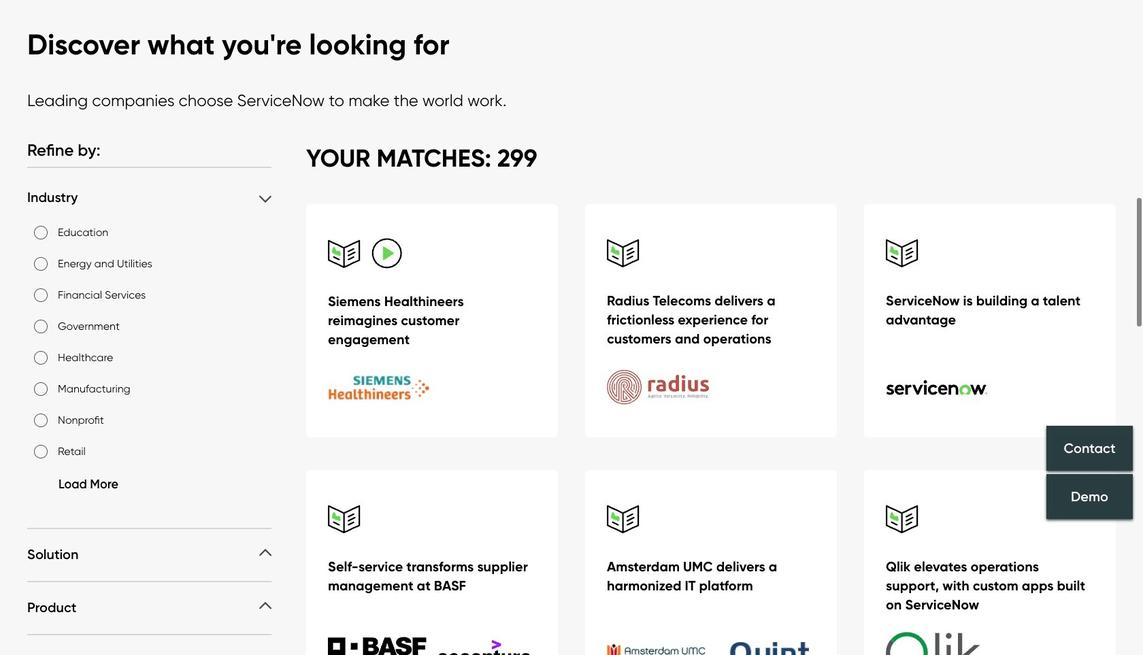 Task type: locate. For each thing, give the bounding box(es) containing it.
financial services option
[[34, 289, 48, 302]]

2 basf – servicenow – customer story image from the left
[[432, 633, 531, 655]]

qlik image
[[886, 632, 988, 655]]

2 amsterdam umc – servicenow image from the left
[[711, 633, 810, 655]]

basf – servicenow – customer story image
[[328, 633, 427, 655], [432, 633, 531, 655]]

0 horizontal spatial amsterdam umc – servicenow image
[[607, 633, 706, 655]]

1 horizontal spatial amsterdam umc – servicenow image
[[711, 633, 810, 655]]

nonprofit option
[[34, 414, 48, 427]]

radius telecoms image
[[607, 367, 709, 409]]

1 horizontal spatial basf – servicenow – customer story image
[[432, 633, 531, 655]]

government option
[[34, 320, 48, 333]]

amsterdam umc – servicenow image
[[607, 633, 706, 655], [711, 633, 810, 655]]

0 horizontal spatial basf – servicenow – customer story image
[[328, 633, 427, 655]]

siemens healthineers image
[[328, 367, 430, 409]]

healthcare option
[[34, 351, 48, 365]]



Task type: describe. For each thing, give the bounding box(es) containing it.
retail option
[[34, 445, 48, 459]]

1 basf – servicenow – customer story image from the left
[[328, 633, 427, 655]]

now on now talent image
[[886, 367, 988, 409]]

manufacturing option
[[34, 382, 48, 396]]

education option
[[34, 226, 48, 240]]

1 amsterdam umc – servicenow image from the left
[[607, 633, 706, 655]]

energy and utilities option
[[34, 257, 48, 271]]



Task type: vqa. For each thing, say whether or not it's contained in the screenshot.
Amsterdam UMC – ServiceNow IMAGE
yes



